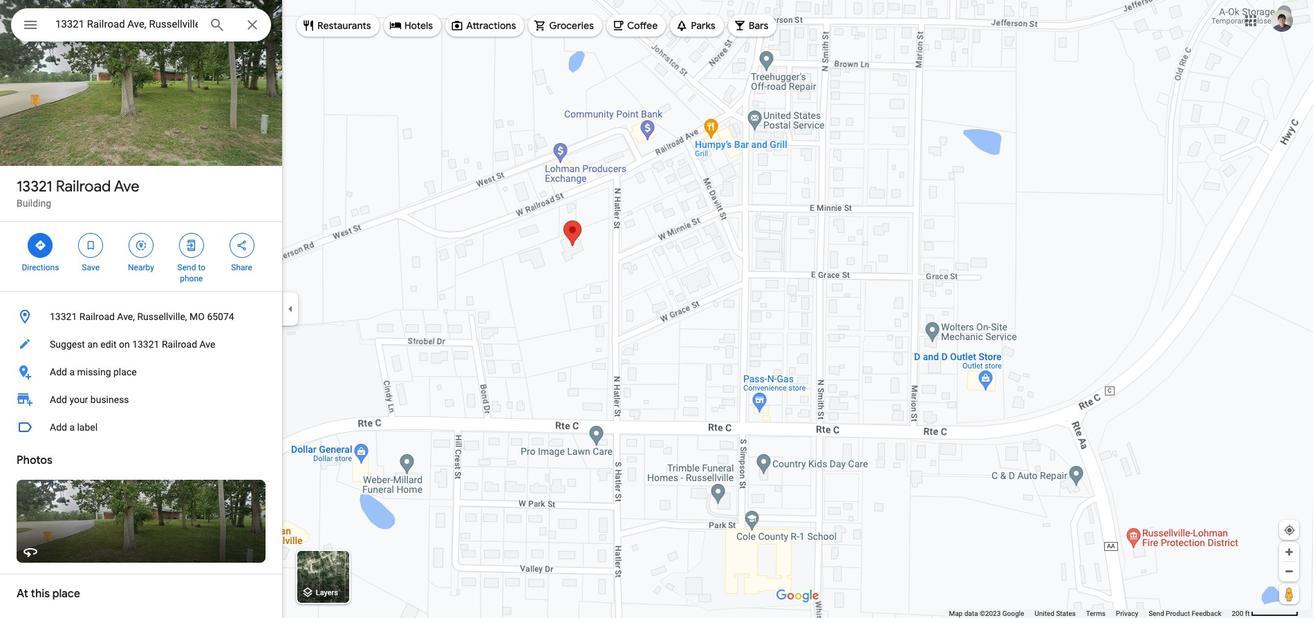 Task type: locate. For each thing, give the bounding box(es) containing it.
2 vertical spatial railroad
[[162, 339, 197, 350]]

0 vertical spatial send
[[177, 263, 196, 272]]

1 vertical spatial 13321
[[50, 311, 77, 322]]

ave inside '13321 railroad ave building'
[[114, 177, 139, 196]]

0 vertical spatial railroad
[[56, 177, 111, 196]]

label
[[77, 422, 98, 433]]

2 a from the top
[[69, 422, 75, 433]]

13321 inside button
[[132, 339, 159, 350]]

13321
[[17, 177, 52, 196], [50, 311, 77, 322], [132, 339, 159, 350]]

bars button
[[728, 9, 777, 42]]

0 vertical spatial 13321
[[17, 177, 52, 196]]

add for add a missing place
[[50, 367, 67, 378]]

bars
[[749, 19, 769, 32]]

add down suggest
[[50, 367, 67, 378]]

at this place
[[17, 587, 80, 601]]

1 a from the top
[[69, 367, 75, 378]]

2 vertical spatial add
[[50, 422, 67, 433]]

13321 inside button
[[50, 311, 77, 322]]

add for add your business
[[50, 394, 67, 405]]

footer
[[949, 609, 1232, 618]]

privacy
[[1116, 610, 1138, 618]]

groceries button
[[529, 9, 602, 42]]

phone
[[180, 274, 203, 284]]

send inside button
[[1149, 610, 1164, 618]]

1 vertical spatial send
[[1149, 610, 1164, 618]]


[[22, 15, 39, 35]]

google maps element
[[0, 0, 1313, 618]]

0 vertical spatial add
[[50, 367, 67, 378]]

send product feedback
[[1149, 610, 1222, 618]]

add left your
[[50, 394, 67, 405]]

hotels button
[[384, 9, 441, 42]]

edit
[[100, 339, 117, 350]]

your
[[69, 394, 88, 405]]

nearby
[[128, 263, 154, 272]]


[[135, 238, 147, 253]]

google account: nolan park  
(nolan.park@adept.ai) image
[[1271, 9, 1293, 32]]

13321 up suggest
[[50, 311, 77, 322]]

send left product
[[1149, 610, 1164, 618]]

1 vertical spatial railroad
[[79, 311, 115, 322]]

1 horizontal spatial place
[[113, 367, 137, 378]]

add left label
[[50, 422, 67, 433]]

railroad
[[56, 177, 111, 196], [79, 311, 115, 322], [162, 339, 197, 350]]

a left missing
[[69, 367, 75, 378]]

ave up 
[[114, 177, 139, 196]]

railroad up the 
[[56, 177, 111, 196]]

groceries
[[549, 19, 594, 32]]

13321 up building
[[17, 177, 52, 196]]

0 horizontal spatial place
[[52, 587, 80, 601]]

suggest an edit on 13321 railroad ave
[[50, 339, 215, 350]]

railroad inside button
[[79, 311, 115, 322]]

railroad down russellville,
[[162, 339, 197, 350]]

None field
[[55, 16, 198, 33]]

none field inside 13321 railroad ave, russellville, mo 65074 field
[[55, 16, 198, 33]]

1 add from the top
[[50, 367, 67, 378]]

terms button
[[1086, 609, 1106, 618]]

0 vertical spatial place
[[113, 367, 137, 378]]

show your location image
[[1284, 524, 1296, 537]]

restaurants
[[317, 19, 371, 32]]

this
[[31, 587, 50, 601]]

1 horizontal spatial send
[[1149, 610, 1164, 618]]

1 horizontal spatial ave
[[200, 339, 215, 350]]


[[185, 238, 198, 253]]

missing
[[77, 367, 111, 378]]

a
[[69, 367, 75, 378], [69, 422, 75, 433]]

a for missing
[[69, 367, 75, 378]]

 button
[[11, 8, 50, 44]]

google
[[1003, 610, 1024, 618]]

13321 for ave,
[[50, 311, 77, 322]]

send
[[177, 263, 196, 272], [1149, 610, 1164, 618]]

send up phone on the left
[[177, 263, 196, 272]]

parks
[[691, 19, 716, 32]]

2 add from the top
[[50, 394, 67, 405]]

13321 right on in the bottom left of the page
[[132, 339, 159, 350]]

3 add from the top
[[50, 422, 67, 433]]

13321 inside '13321 railroad ave building'
[[17, 177, 52, 196]]

1 vertical spatial ave
[[200, 339, 215, 350]]

1 vertical spatial add
[[50, 394, 67, 405]]

business
[[90, 394, 129, 405]]

ave down mo
[[200, 339, 215, 350]]

place
[[113, 367, 137, 378], [52, 587, 80, 601]]

data
[[964, 610, 978, 618]]

 search field
[[11, 8, 271, 44]]

0 horizontal spatial ave
[[114, 177, 139, 196]]

footer containing map data ©2023 google
[[949, 609, 1232, 618]]

united states
[[1035, 610, 1076, 618]]

zoom in image
[[1284, 547, 1295, 557]]

united
[[1035, 610, 1055, 618]]

an
[[87, 339, 98, 350]]

2 vertical spatial 13321
[[132, 339, 159, 350]]

0 vertical spatial a
[[69, 367, 75, 378]]

add
[[50, 367, 67, 378], [50, 394, 67, 405], [50, 422, 67, 433]]

at
[[17, 587, 28, 601]]

send inside send to phone
[[177, 263, 196, 272]]

0 horizontal spatial send
[[177, 263, 196, 272]]

hotels
[[404, 19, 433, 32]]

collapse side panel image
[[283, 302, 298, 317]]

0 vertical spatial ave
[[114, 177, 139, 196]]

place down on in the bottom left of the page
[[113, 367, 137, 378]]

send product feedback button
[[1149, 609, 1222, 618]]

railroad up an
[[79, 311, 115, 322]]

13321 railroad ave main content
[[0, 0, 282, 618]]

1 vertical spatial a
[[69, 422, 75, 433]]

railroad inside '13321 railroad ave building'
[[56, 177, 111, 196]]

add a label button
[[0, 414, 282, 441]]

place right this
[[52, 587, 80, 601]]

on
[[119, 339, 130, 350]]

mo
[[190, 311, 205, 322]]

a left label
[[69, 422, 75, 433]]

ave
[[114, 177, 139, 196], [200, 339, 215, 350]]



Task type: describe. For each thing, give the bounding box(es) containing it.
send to phone
[[177, 263, 205, 284]]

65074
[[207, 311, 234, 322]]

feedback
[[1192, 610, 1222, 618]]

add your business link
[[0, 386, 282, 414]]

directions
[[22, 263, 59, 272]]

place inside button
[[113, 367, 137, 378]]

parks button
[[670, 9, 724, 42]]

russellville,
[[137, 311, 187, 322]]

13321 for ave
[[17, 177, 52, 196]]

railroad for ave,
[[79, 311, 115, 322]]


[[34, 238, 47, 253]]


[[84, 238, 97, 253]]

layers
[[316, 589, 338, 598]]

map
[[949, 610, 963, 618]]

attractions button
[[445, 9, 524, 42]]

200 ft
[[1232, 610, 1250, 618]]

restaurants button
[[297, 9, 379, 42]]

200 ft button
[[1232, 610, 1299, 618]]

privacy button
[[1116, 609, 1138, 618]]

13321 railroad ave, russellville, mo 65074
[[50, 311, 234, 322]]

united states button
[[1035, 609, 1076, 618]]

send for send product feedback
[[1149, 610, 1164, 618]]

send for send to phone
[[177, 263, 196, 272]]

actions for 13321 railroad ave region
[[0, 222, 282, 291]]

suggest
[[50, 339, 85, 350]]

ave,
[[117, 311, 135, 322]]

save
[[82, 263, 100, 272]]

13321 Railroad Ave, Russellville, MO 65074 field
[[11, 8, 271, 41]]

to
[[198, 263, 205, 272]]

©2023
[[980, 610, 1001, 618]]

add a label
[[50, 422, 98, 433]]

coffee button
[[606, 9, 666, 42]]


[[236, 238, 248, 253]]

product
[[1166, 610, 1190, 618]]

a for label
[[69, 422, 75, 433]]

terms
[[1086, 610, 1106, 618]]

attractions
[[466, 19, 516, 32]]

coffee
[[627, 19, 658, 32]]

13321 railroad ave building
[[17, 177, 139, 209]]

ft
[[1245, 610, 1250, 618]]

railroad for ave
[[56, 177, 111, 196]]

building
[[17, 198, 51, 209]]

1 vertical spatial place
[[52, 587, 80, 601]]

ave inside button
[[200, 339, 215, 350]]

13321 railroad ave, russellville, mo 65074 button
[[0, 303, 282, 331]]

share
[[231, 263, 252, 272]]

zoom out image
[[1284, 566, 1295, 577]]

suggest an edit on 13321 railroad ave button
[[0, 331, 282, 358]]

footer inside google maps element
[[949, 609, 1232, 618]]

railroad inside button
[[162, 339, 197, 350]]

add your business
[[50, 394, 129, 405]]

add for add a label
[[50, 422, 67, 433]]

add a missing place button
[[0, 358, 282, 386]]

photos
[[17, 454, 52, 467]]

states
[[1056, 610, 1076, 618]]

add a missing place
[[50, 367, 137, 378]]

show street view coverage image
[[1279, 584, 1299, 604]]

map data ©2023 google
[[949, 610, 1024, 618]]

200
[[1232, 610, 1244, 618]]



Task type: vqa. For each thing, say whether or not it's contained in the screenshot.
the leftmost Send
yes



